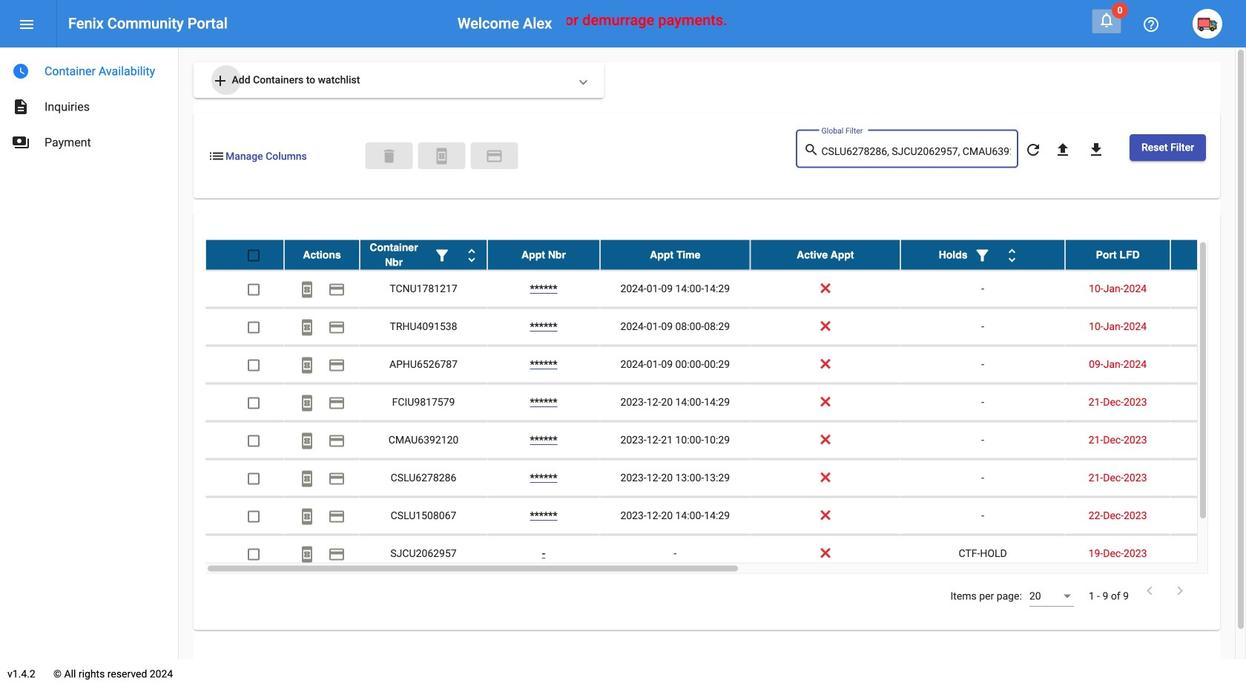 Task type: vqa. For each thing, say whether or not it's contained in the screenshot.
4th Row from the bottom of the page
yes



Task type: describe. For each thing, give the bounding box(es) containing it.
5 column header from the left
[[751, 240, 901, 270]]

3 cell from the top
[[1171, 346, 1247, 383]]

6 row from the top
[[206, 422, 1247, 460]]

7 column header from the left
[[1066, 240, 1171, 270]]

8 cell from the top
[[1171, 535, 1247, 572]]

2 row from the top
[[206, 270, 1247, 308]]

3 column header from the left
[[487, 240, 600, 270]]

4 cell from the top
[[1171, 384, 1247, 421]]

1 column header from the left
[[284, 240, 360, 270]]

no color image inside column header
[[463, 247, 481, 264]]

5 cell from the top
[[1171, 422, 1247, 459]]

delete image
[[380, 147, 398, 165]]

1 cell from the top
[[1171, 270, 1247, 308]]

6 cell from the top
[[1171, 460, 1247, 497]]



Task type: locate. For each thing, give the bounding box(es) containing it.
row
[[206, 240, 1247, 270], [206, 270, 1247, 308], [206, 308, 1247, 346], [206, 346, 1247, 384], [206, 384, 1247, 422], [206, 422, 1247, 460], [206, 460, 1247, 498], [206, 498, 1247, 535], [206, 535, 1247, 573]]

3 row from the top
[[206, 308, 1247, 346]]

column header
[[284, 240, 360, 270], [360, 240, 487, 270], [487, 240, 600, 270], [600, 240, 751, 270], [751, 240, 901, 270], [901, 240, 1066, 270], [1066, 240, 1171, 270], [1171, 240, 1247, 270]]

grid
[[206, 240, 1247, 574]]

8 row from the top
[[206, 498, 1247, 535]]

4 column header from the left
[[600, 240, 751, 270]]

7 row from the top
[[206, 460, 1247, 498]]

1 row from the top
[[206, 240, 1247, 270]]

navigation
[[0, 47, 178, 160]]

cell
[[1171, 270, 1247, 308], [1171, 308, 1247, 345], [1171, 346, 1247, 383], [1171, 384, 1247, 421], [1171, 422, 1247, 459], [1171, 460, 1247, 497], [1171, 498, 1247, 535], [1171, 535, 1247, 572]]

2 column header from the left
[[360, 240, 487, 270]]

no color image
[[1098, 11, 1116, 29], [18, 15, 36, 33], [12, 62, 30, 80], [211, 72, 229, 90], [12, 98, 30, 116], [208, 147, 226, 165], [433, 147, 451, 165], [433, 247, 451, 264], [974, 247, 992, 264], [1004, 247, 1021, 264], [298, 281, 316, 299], [328, 281, 346, 299], [328, 319, 346, 336], [328, 356, 346, 374], [298, 394, 316, 412], [328, 432, 346, 450], [298, 470, 316, 488], [328, 470, 346, 488], [328, 546, 346, 563]]

6 column header from the left
[[901, 240, 1066, 270]]

7 cell from the top
[[1171, 498, 1247, 535]]

4 row from the top
[[206, 346, 1247, 384]]

5 row from the top
[[206, 384, 1247, 422]]

8 column header from the left
[[1171, 240, 1247, 270]]

9 row from the top
[[206, 535, 1247, 573]]

no color image
[[1143, 15, 1160, 33], [12, 134, 30, 151], [1025, 141, 1042, 159], [1054, 141, 1072, 159], [1088, 141, 1105, 159], [804, 141, 822, 159], [486, 147, 503, 165], [463, 247, 481, 264], [298, 319, 316, 336], [298, 356, 316, 374], [328, 394, 346, 412], [298, 432, 316, 450], [298, 508, 316, 526], [328, 508, 346, 526], [298, 546, 316, 563], [1141, 582, 1159, 600], [1172, 582, 1189, 600]]

Global Watchlist Filter field
[[822, 146, 1011, 157]]

2 cell from the top
[[1171, 308, 1247, 345]]



